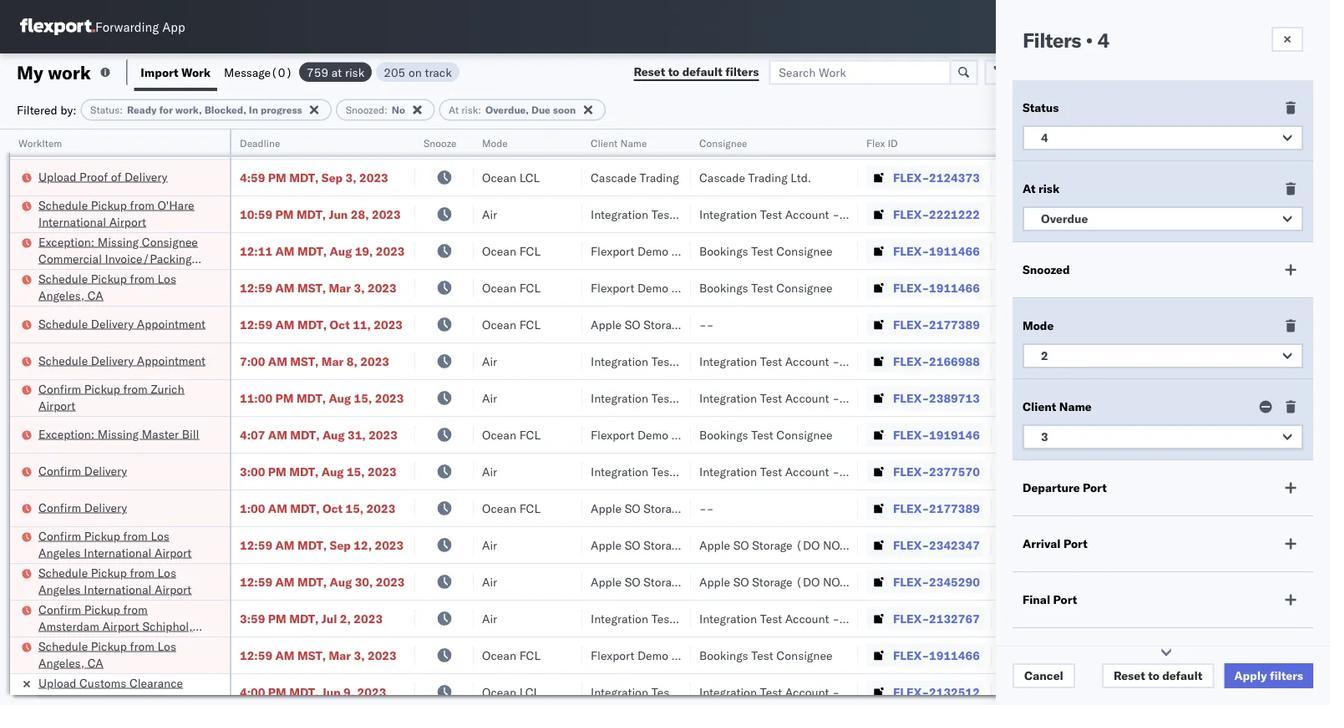 Task type: locate. For each thing, give the bounding box(es) containing it.
2 upload customs clearance documents link from the top
[[38, 675, 208, 705]]

exception: inside 'link'
[[38, 427, 95, 441]]

china for flex-2132512
[[1057, 685, 1088, 700]]

1 vertical spatial mode
[[1023, 318, 1054, 333]]

4 shanghai from the top
[[1000, 575, 1050, 589]]

6 air from the top
[[482, 538, 497, 552]]

2 missing from the top
[[98, 427, 139, 441]]

1 horizontal spatial reset
[[1114, 669, 1146, 683]]

reset inside reset to default button
[[1114, 669, 1146, 683]]

12:11
[[240, 244, 272, 258]]

1 vertical spatial schedule delivery appointment link
[[38, 352, 206, 369]]

tghu6680920
[[1168, 427, 1250, 442]]

2 vertical spatial ningbo
[[1000, 648, 1039, 663]]

2 confirm delivery button from the top
[[38, 499, 127, 518]]

pickup inside schedule pickup from los angeles international airport
[[91, 565, 127, 580]]

cascade
[[591, 170, 637, 185], [700, 170, 745, 185]]

name inside button
[[621, 137, 647, 149]]

1 horizontal spatial name
[[1059, 399, 1092, 414]]

flexport demo consignee
[[591, 244, 728, 258], [591, 280, 728, 295], [591, 427, 728, 442], [591, 648, 728, 663]]

2 shanghai pudong international airport from the top
[[1000, 354, 1204, 369]]

upload customs clearance documents
[[38, 124, 183, 155], [38, 676, 183, 705]]

3 flexport demo consignee from the top
[[591, 427, 728, 442]]

0 vertical spatial confirm delivery
[[38, 463, 127, 478]]

1 vertical spatial ocean lcl
[[482, 685, 540, 700]]

1 schedule delivery appointment button from the top
[[38, 315, 206, 334]]

international up (firms
[[1096, 575, 1164, 589]]

2023 right 8,
[[360, 354, 389, 369]]

lagerfeld up flex-2124373
[[867, 133, 917, 148]]

aug for 11:00 pm mdt, aug 15, 2023
[[329, 391, 351, 405]]

bill
[[182, 427, 199, 441]]

fcl for 12:59 am mdt, oct 11, 2023's schedule delivery appointment link
[[520, 317, 541, 332]]

pickup for confirm pickup from amsterdam airport schiphol, haarlemmermeer, netherlands button
[[84, 602, 120, 617]]

11,
[[347, 133, 365, 148], [353, 317, 371, 332]]

ocean for exception: missing consignee commercial invoice/packing list link in the top of the page
[[482, 244, 516, 258]]

1 vertical spatial schedule pickup from los angeles, ca button
[[38, 638, 208, 673]]

: for snoozed
[[384, 104, 388, 116]]

3 ocean from the top
[[482, 280, 516, 295]]

0 vertical spatial ocean lcl
[[482, 170, 540, 185]]

2 schedule delivery appointment button from the top
[[38, 352, 206, 371]]

schedule delivery appointment link for 7:00 am mst, mar 8, 2023
[[38, 352, 206, 369]]

3 shanghai from the top
[[1000, 538, 1050, 552]]

ocean fcl for 12:59 am mdt, oct 11, 2023's schedule delivery appointment link
[[482, 317, 541, 332]]

filters
[[1023, 28, 1082, 53]]

client inside button
[[591, 137, 618, 149]]

flex-2124373 button
[[867, 166, 984, 189], [867, 166, 984, 189]]

0 vertical spatial filters
[[726, 64, 759, 79]]

mst, down 3:59 pm mdt, jul 2, 2023
[[298, 648, 326, 663]]

2 lagerfeld from the top
[[867, 354, 917, 369]]

storage for 12:59 am mdt, oct 11, 2023
[[644, 317, 684, 332]]

resize handle column header for flex id
[[972, 130, 992, 705]]

from inside schedule pickup from los angeles international airport
[[130, 565, 154, 580]]

1 vertical spatial flex-2166988
[[893, 354, 980, 369]]

0 vertical spatial 2177389
[[929, 317, 980, 332]]

2023 down "19,"
[[368, 280, 397, 295]]

mode
[[482, 137, 508, 149], [1023, 318, 1054, 333]]

5 12:59 from the top
[[240, 648, 272, 663]]

mode inside button
[[482, 137, 508, 149]]

13 flex- from the top
[[893, 575, 929, 589]]

clearance for 7:00 am mst, mar 11, 2023
[[129, 124, 183, 139]]

port up at risk
[[1049, 137, 1068, 149]]

1 vertical spatial default
[[1163, 669, 1203, 683]]

integration
[[700, 133, 757, 148], [700, 207, 757, 221], [700, 354, 757, 369], [591, 391, 649, 405], [700, 391, 757, 405], [591, 464, 649, 479], [700, 464, 757, 479], [700, 611, 757, 626], [700, 685, 757, 700]]

international inside schedule pickup from los angeles international airport
[[84, 582, 152, 597]]

3 fcl from the top
[[520, 317, 541, 332]]

air for 7:00 am mst, mar 11, 2023
[[482, 133, 497, 148]]

7 air from the top
[[482, 575, 497, 589]]

shanghai, china for flex-2132512
[[1000, 685, 1088, 700]]

--
[[1276, 133, 1291, 148], [1276, 170, 1291, 185], [1276, 207, 1291, 221], [1276, 244, 1291, 258], [1276, 280, 1291, 295], [700, 317, 714, 332], [1276, 317, 1291, 332], [1276, 354, 1291, 369], [1276, 391, 1291, 405], [1276, 427, 1291, 442], [1276, 464, 1291, 479], [700, 501, 714, 516], [1276, 501, 1291, 516], [1276, 538, 1291, 552], [1276, 575, 1291, 589], [1276, 611, 1291, 626], [1276, 648, 1291, 663], [1276, 685, 1291, 700]]

2 angeles, from the top
[[38, 656, 84, 670]]

confirm pickup from los angeles international airport
[[38, 529, 192, 560]]

final
[[1023, 593, 1051, 607]]

2 upload customs clearance documents from the top
[[38, 676, 183, 705]]

cascade trading ltd.
[[700, 170, 812, 185]]

at
[[449, 104, 459, 116], [1023, 181, 1036, 196]]

1 vertical spatial 4
[[1041, 130, 1049, 145]]

bookings test consignee
[[700, 244, 833, 258], [700, 280, 833, 295], [700, 427, 833, 442], [700, 648, 833, 663]]

am
[[268, 133, 287, 148], [275, 244, 295, 258], [275, 280, 295, 295], [275, 317, 295, 332], [268, 354, 287, 369], [268, 427, 287, 442], [268, 501, 287, 516], [275, 538, 295, 552], [275, 575, 295, 589], [275, 648, 295, 663]]

1 horizontal spatial risk
[[462, 104, 478, 116]]

kong for 12:59 am mdt, oct 11, 2023
[[1032, 317, 1059, 332]]

upload customs clearance documents link down haarlemmermeer,
[[38, 675, 208, 705]]

3, up 9,
[[354, 648, 365, 663]]

airport inside confirm pickup from los angeles international airport
[[155, 545, 192, 560]]

0 vertical spatial customs
[[79, 124, 126, 139]]

1 cascade from the left
[[591, 170, 637, 185]]

2 trading from the left
[[748, 170, 788, 185]]

0 vertical spatial sep
[[322, 170, 343, 185]]

2 fcl from the top
[[520, 280, 541, 295]]

from inside schedule pickup from o'hare international airport
[[130, 198, 154, 212]]

1 vertical spatial shanghai, china
[[1000, 685, 1088, 700]]

departure port inside button
[[1000, 137, 1068, 149]]

2 ca from the top
[[87, 656, 103, 670]]

message (0)
[[224, 65, 293, 79]]

reset for reset to default filters
[[634, 64, 665, 79]]

am up 7:00 am mst, mar 8, 2023
[[275, 317, 295, 332]]

flexport demo consignee for exception: missing consignee commercial invoice/packing list button
[[591, 244, 728, 258]]

(do
[[687, 317, 711, 332], [687, 501, 711, 516], [687, 538, 711, 552], [796, 538, 820, 552], [687, 575, 711, 589], [796, 575, 820, 589]]

resize handle column header for deadline
[[395, 130, 415, 705]]

flex-2132767 button
[[867, 607, 984, 631], [867, 607, 984, 631]]

overdue button
[[1023, 206, 1304, 231]]

status
[[1023, 100, 1059, 115], [90, 104, 120, 116]]

1 vertical spatial 7:00
[[240, 354, 265, 369]]

aug down 4:07 am mdt, aug 31, 2023
[[322, 464, 344, 479]]

departure port up yantian
[[1000, 137, 1068, 149]]

4 flexport demo consignee from the top
[[591, 648, 728, 663]]

0 horizontal spatial default
[[683, 64, 723, 79]]

confirm delivery link down exception: missing master bill button
[[38, 463, 127, 479]]

7:00
[[240, 133, 265, 148], [240, 354, 265, 369]]

flex-2166988 up the flex-2389713
[[893, 354, 980, 369]]

10:59
[[240, 207, 272, 221]]

angeles inside confirm pickup from los angeles international airport
[[38, 545, 81, 560]]

0 vertical spatial at
[[449, 104, 459, 116]]

exception: for exception: missing master bill
[[38, 427, 95, 441]]

schedule pickup from los angeles international airport
[[38, 565, 192, 597]]

resize handle column header
[[210, 130, 230, 705], [395, 130, 415, 705], [454, 130, 474, 705], [562, 130, 583, 705], [671, 130, 691, 705], [838, 130, 858, 705], [972, 130, 992, 705], [1139, 130, 1159, 705], [1248, 130, 1268, 705], [1300, 130, 1320, 705]]

4 shanghai pudong international airport from the top
[[1000, 575, 1204, 589]]

bookings test consignee for exception: missing consignee commercial invoice/packing list link in the top of the page
[[700, 244, 833, 258]]

integration for 3:00 pm mdt, aug 15, 2023
[[700, 464, 757, 479]]

missing inside exception: missing master bill 'link'
[[98, 427, 139, 441]]

2023 up 12,
[[367, 501, 396, 516]]

1 schedule delivery appointment link from the top
[[38, 315, 206, 332]]

2 hong kong from the top
[[1000, 501, 1059, 516]]

angeles, for first schedule pickup from los angeles, ca button from the bottom
[[38, 656, 84, 670]]

schedule delivery appointment link down exception: missing consignee commercial invoice/packing list
[[38, 315, 206, 332]]

upload down haarlemmermeer,
[[38, 676, 76, 690]]

1 horizontal spatial at
[[1023, 181, 1036, 196]]

flexport. image
[[20, 18, 95, 35]]

los up schedule pickup from los angeles international airport link
[[151, 529, 170, 543]]

upload proof of delivery button
[[38, 168, 167, 187]]

7:00 am mst, mar 11, 2023
[[240, 133, 397, 148]]

shanghai, china for flex-1919146
[[1000, 427, 1088, 442]]

clearance
[[129, 124, 183, 139], [129, 676, 183, 690]]

1 china from the top
[[1057, 427, 1088, 442]]

ocean fcl for first schedule pickup from los angeles, ca button from the bottom 'schedule pickup from los angeles, ca' link
[[482, 648, 541, 663]]

schedule pickup from los angeles international airport link
[[38, 565, 208, 598]]

7 flex- from the top
[[893, 354, 929, 369]]

2 flex- from the top
[[893, 170, 929, 185]]

1 vertical spatial documents
[[38, 692, 99, 705]]

3:00
[[240, 464, 265, 479]]

0 vertical spatial bicu1234565,
[[1168, 243, 1250, 258]]

1 vertical spatial shanghai,
[[1000, 685, 1054, 700]]

1 vertical spatial sep
[[330, 538, 351, 552]]

0 vertical spatial flex-2177389
[[893, 317, 980, 332]]

ocean fcl for exception: missing consignee commercial invoice/packing list link in the top of the page
[[482, 244, 541, 258]]

4 resize handle column header from the left
[[562, 130, 583, 705]]

4
[[1098, 28, 1110, 53], [1041, 130, 1049, 145]]

1 demu1232567 from the top
[[1253, 243, 1330, 258]]

mdt, for 4:07 am mdt, aug 31, 2023
[[290, 427, 320, 442]]

0 horizontal spatial :
[[120, 104, 123, 116]]

1 horizontal spatial :
[[384, 104, 388, 116]]

2,
[[340, 611, 351, 626]]

1 horizontal spatial 4
[[1098, 28, 1110, 53]]

pickup inside confirm pickup from zurich airport
[[84, 382, 120, 396]]

1 confirm delivery from the top
[[38, 463, 127, 478]]

mst, for 7:00 am mst, mar 8, 2023 schedule delivery appointment link
[[290, 354, 319, 369]]

from left zurich
[[123, 382, 148, 396]]

cascade down the consignee button
[[700, 170, 745, 185]]

reset for reset to default
[[1114, 669, 1146, 683]]

14 flex- from the top
[[893, 611, 929, 626]]

1:00 am mdt, oct 15, 2023
[[240, 501, 396, 516]]

4 confirm from the top
[[38, 529, 81, 543]]

2023 for second confirm delivery button
[[367, 501, 396, 516]]

confirm down exception: missing master bill button
[[38, 463, 81, 478]]

0 vertical spatial 7:00
[[240, 133, 265, 148]]

status down the file
[[1023, 100, 1059, 115]]

documents up proof
[[38, 141, 99, 155]]

upload left proof
[[38, 169, 76, 184]]

31,
[[348, 427, 366, 442]]

2 angeles from the top
[[38, 582, 81, 597]]

exception: missing consignee commercial invoice/packing list button
[[38, 234, 208, 282]]

1 vertical spatial exception:
[[38, 427, 95, 441]]

2 12:59 am mst, mar 3, 2023 from the top
[[240, 648, 397, 663]]

12:59 up 7:00 am mst, mar 8, 2023
[[240, 317, 272, 332]]

12 flex- from the top
[[893, 538, 929, 552]]

0 vertical spatial departure
[[1000, 137, 1046, 149]]

(do for 12:59 am mdt, sep 12, 2023
[[687, 538, 711, 552]]

6 flex- from the top
[[893, 317, 929, 332]]

1 vertical spatial hong kong
[[1000, 501, 1059, 516]]

4:00
[[240, 685, 265, 700]]

0 vertical spatial shanghai, china
[[1000, 427, 1088, 442]]

0 vertical spatial documents
[[38, 141, 99, 155]]

ltd.
[[791, 170, 812, 185]]

0 vertical spatial confirm delivery button
[[38, 463, 127, 481]]

16 flex- from the top
[[893, 685, 929, 700]]

bookings test consignee for 'schedule pickup from los angeles, ca' link for 1st schedule pickup from los angeles, ca button
[[700, 280, 833, 295]]

3 button
[[1023, 425, 1304, 450]]

11, for oct
[[353, 317, 371, 332]]

integration test account - on ag
[[591, 391, 771, 405], [700, 391, 879, 405], [591, 464, 771, 479], [700, 464, 879, 479]]

angeles for confirm pickup from los angeles international airport
[[38, 545, 81, 560]]

1 vertical spatial 2177389
[[929, 501, 980, 516]]

(firms
[[1075, 649, 1118, 663]]

8 flex- from the top
[[893, 391, 929, 405]]

0 vertical spatial schedule pickup from los angeles, ca button
[[38, 270, 208, 305]]

0 vertical spatial schedule delivery appointment button
[[38, 315, 206, 334]]

schedule delivery appointment down exception: missing consignee commercial invoice/packing list
[[38, 316, 206, 331]]

2 ocean fcl from the top
[[482, 280, 541, 295]]

flex-2342347
[[893, 538, 980, 552]]

upload inside button
[[38, 169, 76, 184]]

mdt, for 3:59 pm mdt, jul 2, 2023
[[289, 611, 319, 626]]

status up workitem button
[[90, 104, 120, 116]]

upload customs clearance documents link for 4:00 pm mdt, jun 9, 2023
[[38, 675, 208, 705]]

2 bookings test consignee from the top
[[700, 280, 833, 295]]

0 vertical spatial name
[[621, 137, 647, 149]]

snoozed down overdue
[[1023, 262, 1070, 277]]

pickup down schedule pickup from los angeles international airport
[[84, 602, 120, 617]]

schedule pickup from o'hare international airport button
[[38, 197, 208, 232]]

2 1911466 from the top
[[929, 280, 980, 295]]

bookings
[[700, 244, 748, 258], [700, 280, 748, 295], [700, 427, 748, 442], [700, 648, 748, 663]]

0 horizontal spatial filters
[[726, 64, 759, 79]]

pickup for schedule pickup from o'hare international airport "button"
[[91, 198, 127, 212]]

consignee
[[700, 137, 748, 149], [142, 234, 198, 249], [672, 244, 728, 258], [777, 244, 833, 258], [672, 280, 728, 295], [777, 280, 833, 295], [672, 427, 728, 442], [777, 427, 833, 442], [672, 648, 728, 663], [777, 648, 833, 663]]

shanghai
[[1000, 133, 1050, 148], [1000, 354, 1050, 369], [1000, 538, 1050, 552], [1000, 575, 1050, 589]]

2 lcl from the top
[[520, 685, 540, 700]]

am down 3:59 pm mdt, jul 2, 2023
[[275, 648, 295, 663]]

bicu1234565,
[[1168, 243, 1250, 258], [1168, 280, 1250, 295], [1168, 648, 1250, 662]]

exception: for exception: missing consignee commercial invoice/packing list
[[38, 234, 95, 249]]

3 bicu1234565, from the top
[[1168, 648, 1250, 662]]

demu1232567 for first schedule pickup from los angeles, ca button from the bottom 'schedule pickup from los angeles, ca' link
[[1253, 648, 1330, 662]]

storage
[[644, 317, 684, 332], [644, 501, 684, 516], [644, 538, 684, 552], [752, 538, 793, 552], [644, 575, 684, 589], [752, 575, 793, 589]]

pickup inside schedule pickup from o'hare international airport
[[91, 198, 127, 212]]

pm right '3:00'
[[268, 464, 286, 479]]

port inside button
[[1049, 137, 1068, 149]]

confirm delivery link for second confirm delivery button
[[38, 499, 127, 516]]

1 vertical spatial hong
[[1000, 501, 1029, 516]]

integration for 7:00 am mst, mar 8, 2023
[[700, 354, 757, 369]]

confirm pickup from zurich airport link
[[38, 381, 208, 414]]

shanghai, china down cancel
[[1000, 685, 1088, 700]]

1 vertical spatial reset
[[1114, 669, 1146, 683]]

1 appointment from the top
[[137, 316, 206, 331]]

commercial
[[38, 251, 102, 266]]

departure down 3
[[1023, 481, 1080, 495]]

confirm delivery for "confirm delivery" link corresponding to second confirm delivery button
[[38, 500, 127, 515]]

1 vertical spatial angeles
[[38, 582, 81, 597]]

1 vertical spatial at
[[1023, 181, 1036, 196]]

from up schedule pickup from los angeles international airport link
[[123, 529, 148, 543]]

2 vertical spatial bicu1234565, demu1232567
[[1168, 648, 1330, 662]]

account for 3:00 pm mdt, aug 15, 2023
[[785, 464, 829, 479]]

los down confirm pickup from los angeles international airport button
[[158, 565, 176, 580]]

pickup for 'schedule pickup from los angeles international airport' "button"
[[91, 565, 127, 580]]

2 appointment from the top
[[137, 353, 206, 368]]

0 horizontal spatial client
[[591, 137, 618, 149]]

3 ningbo from the top
[[1000, 648, 1039, 663]]

2 hong from the top
[[1000, 501, 1029, 516]]

client up cascade trading
[[591, 137, 618, 149]]

2 schedule pickup from los angeles, ca link from the top
[[38, 638, 208, 672]]

exception: inside exception: missing consignee commercial invoice/packing list
[[38, 234, 95, 249]]

2 7:00 from the top
[[240, 354, 265, 369]]

11, for mar
[[347, 133, 365, 148]]

2 vertical spatial upload
[[38, 676, 76, 690]]

trading left ltd.
[[748, 170, 788, 185]]

4 air from the top
[[482, 391, 497, 405]]

oct up 8,
[[330, 317, 350, 332]]

missing for master
[[98, 427, 139, 441]]

shanghai for 7:00 am mst, mar 11, 2023
[[1000, 133, 1050, 148]]

client up 3
[[1023, 399, 1057, 414]]

(do for 1:00 am mdt, oct 15, 2023
[[687, 501, 711, 516]]

0 vertical spatial bicu1234565, demu1232567
[[1168, 243, 1330, 258]]

from inside confirm pickup from amsterdam airport schiphol, haarlemmermeer, netherlands
[[123, 602, 148, 617]]

overdue,
[[486, 104, 529, 116]]

3 upload from the top
[[38, 676, 76, 690]]

4 demo from the top
[[638, 648, 669, 663]]

storage for 1:00 am mdt, oct 15, 2023
[[644, 501, 684, 516]]

0 vertical spatial upload customs clearance documents
[[38, 124, 183, 155]]

angeles, down list
[[38, 288, 84, 303]]

filters up the consignee button
[[726, 64, 759, 79]]

0 vertical spatial exception:
[[38, 234, 95, 249]]

1 vertical spatial lcl
[[520, 685, 540, 700]]

clearance down for
[[129, 124, 183, 139]]

3 : from the left
[[478, 104, 481, 116]]

angeles for schedule pickup from los angeles international airport
[[38, 582, 81, 597]]

trading down the client name button
[[640, 170, 679, 185]]

0 vertical spatial upload customs clearance documents link
[[38, 123, 208, 157]]

1 vertical spatial upload customs clearance documents
[[38, 676, 183, 705]]

mdt, up 3:00 pm mdt, aug 15, 2023
[[290, 427, 320, 442]]

import
[[141, 65, 179, 79]]

consignee button
[[691, 133, 842, 150]]

2 vertical spatial 15,
[[346, 501, 364, 516]]

3, for 'schedule pickup from los angeles, ca' link for 1st schedule pickup from los angeles, ca button
[[354, 280, 365, 295]]

departure port button
[[992, 133, 1142, 150]]

china for flex-1919146
[[1057, 427, 1088, 442]]

0 vertical spatial 3,
[[346, 170, 356, 185]]

1 vertical spatial china
[[1057, 685, 1088, 700]]

confirm inside confirm pickup from los angeles international airport
[[38, 529, 81, 543]]

2023 for exception: missing consignee commercial invoice/packing list button
[[376, 244, 405, 258]]

pickup down upload proof of delivery button
[[91, 198, 127, 212]]

filtered by:
[[17, 102, 77, 117]]

1 horizontal spatial cascade
[[700, 170, 745, 185]]

1 lcl from the top
[[520, 170, 540, 185]]

risk right at
[[345, 65, 365, 79]]

1 vertical spatial risk
[[462, 104, 478, 116]]

3 pudong from the top
[[1053, 538, 1093, 552]]

delivery up confirm pickup from los angeles international airport
[[84, 500, 127, 515]]

angeles, down haarlemmermeer,
[[38, 656, 84, 670]]

1 horizontal spatial trading
[[748, 170, 788, 185]]

2023 right "19,"
[[376, 244, 405, 258]]

2166988 up 2389713
[[929, 354, 980, 369]]

pickup inside confirm pickup from los angeles international airport
[[84, 529, 120, 543]]

flex- for first schedule pickup from los angeles, ca button from the bottom
[[893, 648, 929, 663]]

1 vertical spatial missing
[[98, 427, 139, 441]]

1 vertical spatial flex-2177389
[[893, 501, 980, 516]]

0 vertical spatial ningbo
[[1000, 244, 1039, 258]]

2023 right 2,
[[354, 611, 383, 626]]

0 vertical spatial 15,
[[354, 391, 372, 405]]

2177389 for 12:59 am mdt, oct 11, 2023
[[929, 317, 980, 332]]

mst, up '12:59 am mdt, oct 11, 2023'
[[298, 280, 326, 295]]

shanghai pudong international airport for 12:59 am mdt, aug 30, 2023
[[1000, 575, 1204, 589]]

hong kong for 12:59 am mdt, oct 11, 2023
[[1000, 317, 1059, 332]]

confirm inside confirm pickup from amsterdam airport schiphol, haarlemmermeer, netherlands
[[38, 602, 81, 617]]

4 bookings test consignee from the top
[[700, 648, 833, 663]]

15, for 11:00 pm mdt, aug 15, 2023
[[354, 391, 372, 405]]

sep
[[322, 170, 343, 185], [330, 538, 351, 552]]

shanghai for 7:00 am mst, mar 8, 2023
[[1000, 354, 1050, 369]]

1 horizontal spatial mode
[[1023, 318, 1054, 333]]

6 fcl from the top
[[520, 648, 541, 663]]

at down departure port button
[[1023, 181, 1036, 196]]

pickup down commercial
[[91, 271, 127, 286]]

•
[[1086, 28, 1093, 53]]

missing inside exception: missing consignee commercial invoice/packing list
[[98, 234, 139, 249]]

0 horizontal spatial mode
[[482, 137, 508, 149]]

sep for 3,
[[322, 170, 343, 185]]

schedule delivery appointment link up "confirm pickup from zurich airport" "link"
[[38, 352, 206, 369]]

pm
[[268, 170, 286, 185], [275, 207, 294, 221], [275, 391, 294, 405], [268, 464, 286, 479], [268, 611, 286, 626], [268, 685, 286, 700]]

risk left overdue,
[[462, 104, 478, 116]]

from inside confirm pickup from zurich airport
[[123, 382, 148, 396]]

snoozed : no
[[346, 104, 405, 116]]

lagerfeld down flex-2345290
[[867, 611, 917, 626]]

0 vertical spatial mode
[[482, 137, 508, 149]]

angeles up schedule pickup from los angeles international airport
[[38, 545, 81, 560]]

2 confirm delivery link from the top
[[38, 499, 127, 516]]

5 air from the top
[[482, 464, 497, 479]]

mdt,
[[289, 170, 319, 185], [297, 207, 326, 221], [298, 244, 327, 258], [298, 317, 327, 332], [297, 391, 326, 405], [290, 427, 320, 442], [289, 464, 319, 479], [290, 501, 320, 516], [298, 538, 327, 552], [298, 575, 327, 589], [289, 611, 319, 626], [289, 685, 319, 700]]

mdt, down 7:00 am mst, mar 8, 2023
[[297, 391, 326, 405]]

11, up 8,
[[353, 317, 371, 332]]

2 vertical spatial flex-1911466
[[893, 648, 980, 663]]

3 bookings test consignee from the top
[[700, 427, 833, 442]]

4 integration test account - karl lagerfeld from the top
[[700, 685, 917, 700]]

account for 3:59 pm mdt, jul 2, 2023
[[785, 611, 829, 626]]

mdt, up '1:00 am mdt, oct 15, 2023'
[[289, 464, 319, 479]]

0 vertical spatial departure port
[[1000, 137, 1068, 149]]

ca
[[87, 288, 103, 303], [87, 656, 103, 670]]

reset inside 'reset to default filters' button
[[634, 64, 665, 79]]

angeles inside schedule pickup from los angeles international airport
[[38, 582, 81, 597]]

2 confirm delivery from the top
[[38, 500, 127, 515]]

from down schiphol,
[[130, 639, 154, 654]]

am right the 1:00
[[268, 501, 287, 516]]

15, up 12,
[[346, 501, 364, 516]]

account
[[785, 133, 829, 148], [785, 207, 829, 221], [785, 354, 829, 369], [677, 391, 721, 405], [785, 391, 829, 405], [677, 464, 721, 479], [785, 464, 829, 479], [785, 611, 829, 626], [785, 685, 829, 700]]

0 vertical spatial demu1232567
[[1253, 243, 1330, 258]]

upload for 7:00 am mst, mar 11, 2023
[[38, 124, 76, 139]]

0 vertical spatial default
[[683, 64, 723, 79]]

2166988 up the 2124373
[[929, 133, 980, 148]]

: left "no"
[[384, 104, 388, 116]]

mst, down '12:59 am mdt, oct 11, 2023'
[[290, 354, 319, 369]]

2023 down 30, on the left bottom of page
[[368, 648, 397, 663]]

2023 right 30, on the left bottom of page
[[376, 575, 405, 589]]

not for 12:59 am mdt, sep 12, 2023
[[714, 538, 738, 552]]

1 vertical spatial flex-1911466
[[893, 280, 980, 295]]

0 vertical spatial angeles,
[[38, 288, 84, 303]]

2023 right 12,
[[375, 538, 404, 552]]

ag
[[755, 391, 771, 405], [863, 391, 879, 405], [755, 464, 771, 479], [863, 464, 879, 479]]

2023 for schedule pickup from o'hare international airport "button"
[[372, 207, 401, 221]]

2342347
[[929, 538, 980, 552]]

0 vertical spatial snoozed
[[346, 104, 384, 116]]

mdt, up 3:59 pm mdt, jul 2, 2023
[[298, 575, 327, 589]]

1 vertical spatial to
[[1148, 669, 1160, 683]]

2 vertical spatial risk
[[1039, 181, 1060, 196]]

file
[[1046, 65, 1066, 79]]

1 vertical spatial client name
[[1023, 399, 1092, 414]]

my work
[[17, 61, 91, 84]]

7:00 up 11:00
[[240, 354, 265, 369]]

1 fcl from the top
[[520, 244, 541, 258]]

mdt, for 10:59 pm mdt, jun 28, 2023
[[297, 207, 326, 221]]

jun
[[329, 207, 348, 221], [322, 685, 341, 700]]

2166988 for 7:00 am mst, mar 8, 2023
[[929, 354, 980, 369]]

aug left "19,"
[[330, 244, 352, 258]]

consignee inside exception: missing consignee commercial invoice/packing list
[[142, 234, 198, 249]]

lagerfeld left '2132512'
[[867, 685, 917, 700]]

confirm delivery button up confirm pickup from los angeles international airport
[[38, 499, 127, 518]]

3 12:59 from the top
[[240, 538, 272, 552]]

exception: down confirm pickup from zurich airport
[[38, 427, 95, 441]]

schedule delivery appointment button for 7:00 am mst, mar 8, 2023
[[38, 352, 206, 371]]

1 confirm from the top
[[38, 382, 81, 396]]

schedule inside schedule pickup from o'hare international airport
[[38, 198, 88, 212]]

flex- for schedule delivery appointment button related to 7:00 am mst, mar 8, 2023
[[893, 354, 929, 369]]

2 resize handle column header from the left
[[395, 130, 415, 705]]

12:59 up '3:59'
[[240, 575, 272, 589]]

on
[[409, 65, 422, 79]]

missing down confirm pickup from zurich airport button
[[98, 427, 139, 441]]

1 shanghai from the top
[[1000, 133, 1050, 148]]

1 vertical spatial 1911466
[[929, 280, 980, 295]]

1 shanghai, from the top
[[1000, 427, 1054, 442]]

port right final
[[1054, 593, 1078, 607]]

2221222
[[929, 207, 980, 221]]

hong for 12:59 am mdt, oct 11, 2023
[[1000, 317, 1029, 332]]

1 vertical spatial schedule pickup from los angeles, ca
[[38, 639, 176, 670]]

schedule pickup from los angeles, ca down "amsterdam"
[[38, 639, 176, 670]]

ningbo
[[1000, 244, 1039, 258], [1000, 280, 1039, 295], [1000, 648, 1039, 663]]

1 ningbo from the top
[[1000, 244, 1039, 258]]

confirm inside confirm pickup from zurich airport
[[38, 382, 81, 396]]

pm for 3:59
[[268, 611, 286, 626]]

12:59 am mst, mar 3, 2023 up '4:00 pm mdt, jun 9, 2023'
[[240, 648, 397, 663]]

2 demu1232567 from the top
[[1253, 280, 1330, 295]]

1 air from the top
[[482, 133, 497, 148]]

5 ocean from the top
[[482, 427, 516, 442]]

lagerfeld for 4:00 pm mdt, jun 9, 2023
[[867, 685, 917, 700]]

lcl
[[520, 170, 540, 185], [520, 685, 540, 700]]

ocean fcl for 'schedule pickup from los angeles, ca' link for 1st schedule pickup from los angeles, ca button
[[482, 280, 541, 295]]

2023 for first schedule pickup from los angeles, ca button from the bottom
[[368, 648, 397, 663]]

0 vertical spatial 1911466
[[929, 244, 980, 258]]

2023 for confirm pickup from zurich airport button
[[375, 391, 404, 405]]

1 trading from the left
[[640, 170, 679, 185]]

delivery
[[124, 169, 167, 184], [91, 316, 134, 331], [91, 353, 134, 368], [84, 463, 127, 478], [84, 500, 127, 515]]

china down terminal (firms code)
[[1057, 685, 1088, 700]]

at up snooze
[[449, 104, 459, 116]]

12:59 for 'schedule pickup from los angeles, ca' link for 1st schedule pickup from los angeles, ca button
[[240, 280, 272, 295]]

from down confirm pickup from los angeles international airport button
[[130, 565, 154, 580]]

2177389 up 2342347
[[929, 501, 980, 516]]

ocean lcl for 4:59 pm mdt, sep 3, 2023
[[482, 170, 540, 185]]

0 horizontal spatial client name
[[591, 137, 647, 149]]

0 vertical spatial client
[[591, 137, 618, 149]]

mar left 8,
[[322, 354, 344, 369]]

0 horizontal spatial at
[[449, 104, 459, 116]]

0 horizontal spatial name
[[621, 137, 647, 149]]

pm right 4:00
[[268, 685, 286, 700]]

1 horizontal spatial status
[[1023, 100, 1059, 115]]

1 2166988 from the top
[[929, 133, 980, 148]]

schedule delivery appointment up "confirm pickup from zurich airport" "link"
[[38, 353, 206, 368]]

ningbo for exception: missing consignee commercial invoice/packing list button
[[1000, 244, 1039, 258]]

7 ocean from the top
[[482, 648, 516, 663]]

1 vertical spatial schedule delivery appointment
[[38, 353, 206, 368]]

3 karl from the top
[[843, 611, 864, 626]]

2177389
[[929, 317, 980, 332], [929, 501, 980, 516]]

0 vertical spatial schedule delivery appointment link
[[38, 315, 206, 332]]

6 ocean fcl from the top
[[482, 648, 541, 663]]

1 vertical spatial customs
[[79, 676, 126, 690]]

missing down schedule pickup from o'hare international airport "button"
[[98, 234, 139, 249]]

use)
[[741, 317, 771, 332], [741, 501, 771, 516], [741, 538, 771, 552], [849, 538, 879, 552], [741, 575, 771, 589], [849, 575, 879, 589]]

15 flex- from the top
[[893, 648, 929, 663]]

flex-2177389 up the flex-2389713
[[893, 317, 980, 332]]

am for first schedule pickup from los angeles, ca button from the bottom 'schedule pickup from los angeles, ca' link
[[275, 648, 295, 663]]

0 vertical spatial upload
[[38, 124, 76, 139]]

1 vertical spatial 15,
[[347, 464, 365, 479]]

12:59
[[240, 280, 272, 295], [240, 317, 272, 332], [240, 538, 272, 552], [240, 575, 272, 589], [240, 648, 272, 663]]

jun left 9,
[[322, 685, 341, 700]]

upload proof of delivery
[[38, 169, 167, 184]]

12:59 down the 1:00
[[240, 538, 272, 552]]

confirm for amsterdam
[[38, 602, 81, 617]]

from inside confirm pickup from los angeles international airport
[[123, 529, 148, 543]]

2 schedule delivery appointment link from the top
[[38, 352, 206, 369]]

flex-2177389 button
[[867, 313, 984, 336], [867, 313, 984, 336], [867, 497, 984, 520], [867, 497, 984, 520]]

2 clearance from the top
[[129, 676, 183, 690]]

1 exception: from the top
[[38, 234, 95, 249]]

2 vertical spatial demu1232567
[[1253, 648, 1330, 662]]

hong for 1:00 am mdt, oct 15, 2023
[[1000, 501, 1029, 516]]

lagerfeld for 3:59 pm mdt, jul 2, 2023
[[867, 611, 917, 626]]

2 kong from the top
[[1032, 501, 1059, 516]]

1 confirm delivery button from the top
[[38, 463, 127, 481]]

12:59 for 12:59 am mdt, oct 11, 2023's schedule delivery appointment link
[[240, 317, 272, 332]]

0 horizontal spatial risk
[[345, 65, 365, 79]]

2 integration test account - karl lagerfeld from the top
[[700, 354, 917, 369]]

1 clearance from the top
[[129, 124, 183, 139]]

snoozed for snoozed : no
[[346, 104, 384, 116]]

flex-1911466
[[893, 244, 980, 258], [893, 280, 980, 295], [893, 648, 980, 663]]

flex-2177389 up "flex-2342347"
[[893, 501, 980, 516]]

0 vertical spatial schedule pickup from los angeles, ca
[[38, 271, 176, 303]]

1 hong kong from the top
[[1000, 317, 1059, 332]]

air
[[482, 133, 497, 148], [482, 207, 497, 221], [482, 354, 497, 369], [482, 391, 497, 405], [482, 464, 497, 479], [482, 538, 497, 552], [482, 575, 497, 589], [482, 611, 497, 626]]

shanghai for 12:59 am mdt, aug 30, 2023
[[1000, 575, 1050, 589]]

3 demu1232567 from the top
[[1253, 648, 1330, 662]]

batch action button
[[1212, 60, 1321, 85]]

china
[[1057, 427, 1088, 442], [1057, 685, 1088, 700]]

1 horizontal spatial filters
[[1270, 669, 1304, 683]]

upload customs clearance documents for 7:00 am mst, mar 11, 2023
[[38, 124, 183, 155]]

pickup inside confirm pickup from amsterdam airport schiphol, haarlemmermeer, netherlands
[[84, 602, 120, 617]]

am down '1:00 am mdt, oct 15, 2023'
[[275, 538, 295, 552]]

kong up 'arrival'
[[1032, 501, 1059, 516]]

airport inside schedule pickup from o'hare international airport
[[109, 214, 146, 229]]

2 bicu1234565, from the top
[[1168, 280, 1250, 295]]



Task type: describe. For each thing, give the bounding box(es) containing it.
los down schiphol,
[[158, 639, 176, 654]]

ocean for 12:59 am mdt, oct 11, 2023's schedule delivery appointment link
[[482, 317, 516, 332]]

cascade for cascade trading ltd.
[[700, 170, 745, 185]]

confirm pickup from amsterdam airport schiphol, haarlemmermeer, netherlands button
[[38, 601, 208, 650]]

customs for 4:00 pm mdt, jun 9, 2023
[[79, 676, 126, 690]]

international left the numbers
[[1096, 133, 1164, 148]]

work,
[[175, 104, 202, 116]]

exception
[[1069, 65, 1124, 79]]

6 schedule from the top
[[38, 639, 88, 654]]

haarlemmermeer,
[[38, 636, 134, 650]]

apple for 12:59 am mdt, sep 12, 2023
[[591, 538, 622, 552]]

international inside schedule pickup from o'hare international airport
[[38, 214, 106, 229]]

ocean for upload proof of delivery link
[[482, 170, 516, 185]]

am for 7:00 am mst, mar 8, 2023 schedule delivery appointment link
[[268, 354, 287, 369]]

2 button
[[1023, 343, 1304, 369]]

client name button
[[583, 133, 674, 150]]

2023 down 4:07 am mdt, aug 31, 2023
[[368, 464, 397, 479]]

documents for 7:00
[[38, 141, 99, 155]]

los down invoice/packing
[[158, 271, 176, 286]]

flex- for confirm pickup from amsterdam airport schiphol, haarlemmermeer, netherlands button
[[893, 611, 929, 626]]

karl for 4:00 pm mdt, jun 9, 2023
[[843, 685, 864, 700]]

upload proof of delivery link
[[38, 168, 167, 185]]

2 schedule pickup from los angeles, ca button from the top
[[38, 638, 208, 673]]

use) for 12:59 am mdt, aug 30, 2023
[[741, 575, 771, 589]]

os button
[[1272, 8, 1310, 46]]

jul
[[322, 611, 337, 626]]

12:59 am mdt, aug 30, 2023
[[240, 575, 405, 589]]

cascade trading
[[591, 170, 679, 185]]

flex-2132512
[[893, 685, 980, 700]]

so for 1:00 am mdt, oct 15, 2023
[[625, 501, 641, 516]]

1 flexport from the top
[[591, 244, 635, 258]]

3 1911466 from the top
[[929, 648, 980, 663]]

los inside confirm pickup from los angeles international airport
[[151, 529, 170, 543]]

for
[[159, 104, 173, 116]]

international up 3 button
[[1096, 354, 1164, 369]]

10 resize handle column header from the left
[[1300, 130, 1320, 705]]

in
[[249, 104, 258, 116]]

airport inside schedule pickup from los angeles international airport
[[155, 582, 192, 597]]

8 ocean from the top
[[482, 685, 516, 700]]

1 schedule pickup from los angeles, ca button from the top
[[38, 270, 208, 305]]

7:00 am mst, mar 8, 2023
[[240, 354, 389, 369]]

list
[[38, 268, 58, 282]]

1 vertical spatial departure port
[[1023, 481, 1107, 495]]

19,
[[355, 244, 373, 258]]

at risk
[[1023, 181, 1060, 196]]

2023 for 1st schedule pickup from los angeles, ca button
[[368, 280, 397, 295]]

gvcu5265864
[[1168, 501, 1250, 515]]

my
[[17, 61, 43, 84]]

3 confirm from the top
[[38, 500, 81, 515]]

port up arrival port
[[1083, 481, 1107, 495]]

at
[[332, 65, 342, 79]]

flex-2221222
[[893, 207, 980, 221]]

of
[[111, 169, 121, 184]]

12:59 am mst, mar 3, 2023 for first schedule pickup from los angeles, ca button from the bottom
[[240, 648, 397, 663]]

to for reset to default
[[1148, 669, 1160, 683]]

so for 12:59 am mdt, aug 30, 2023
[[625, 575, 641, 589]]

am for 'schedule pickup from los angeles, ca' link for 1st schedule pickup from los angeles, ca button
[[275, 280, 295, 295]]

karl for 7:00 am mst, mar 11, 2023
[[843, 133, 864, 148]]

schedule delivery appointment for 7:00 am mst, mar 8, 2023
[[38, 353, 206, 368]]

2345290
[[929, 575, 980, 589]]

pudong for 12:59 am mdt, aug 30, 2023
[[1053, 575, 1093, 589]]

integration for 11:00 pm mdt, aug 15, 2023
[[700, 391, 757, 405]]

integration for 10:59 pm mdt, jun 28, 2023
[[700, 207, 757, 221]]

flex-1919146
[[893, 427, 980, 442]]

so for 12:59 am mdt, oct 11, 2023
[[625, 317, 641, 332]]

3 resize handle column header from the left
[[454, 130, 474, 705]]

12:59 am mst, mar 3, 2023 for 1st schedule pickup from los angeles, ca button
[[240, 280, 397, 295]]

account for 10:59 pm mdt, jun 28, 2023
[[785, 207, 829, 221]]

1 vertical spatial filters
[[1270, 669, 1304, 683]]

11 flex- from the top
[[893, 501, 929, 516]]

international right arrival port
[[1096, 538, 1164, 552]]

import work
[[141, 65, 211, 79]]

mst, up the 4:59 pm mdt, sep 3, 2023
[[290, 133, 319, 148]]

Search Shipments (/) text field
[[1010, 14, 1172, 39]]

11:00
[[240, 391, 272, 405]]

mdt, for 1:00 am mdt, oct 15, 2023
[[290, 501, 320, 516]]

schedule inside schedule pickup from los angeles international airport
[[38, 565, 88, 580]]

2 bookings from the top
[[700, 280, 748, 295]]

1 demo from the top
[[638, 244, 669, 258]]

reset to default filters
[[634, 64, 759, 79]]

ningbo for 1st schedule pickup from los angeles, ca button
[[1000, 280, 1039, 295]]

3 bookings from the top
[[700, 427, 748, 442]]

12:11 am mdt, aug 19, 2023
[[240, 244, 405, 258]]

bicu1234565, for first schedule pickup from los angeles, ca button from the bottom 'schedule pickup from los angeles, ca' link
[[1168, 648, 1250, 662]]

apple for 12:59 am mdt, aug 30, 2023
[[591, 575, 622, 589]]

upload for 4:00 pm mdt, jun 9, 2023
[[38, 676, 76, 690]]

3 demo from the top
[[638, 427, 669, 442]]

use) for 1:00 am mdt, oct 15, 2023
[[741, 501, 771, 516]]

1 horizontal spatial client name
[[1023, 399, 1092, 414]]

bookings test consignee for exception: missing master bill 'link'
[[700, 427, 833, 442]]

integration for 7:00 am mst, mar 11, 2023
[[700, 133, 757, 148]]

apple so storage (do not use) for 1:00 am mdt, oct 15, 2023
[[591, 501, 771, 516]]

205
[[384, 65, 406, 79]]

schedule pickup from los angeles international airport button
[[38, 565, 208, 600]]

filtered
[[17, 102, 57, 117]]

3
[[1041, 430, 1049, 444]]

filters • 4
[[1023, 28, 1110, 53]]

resize handle column header for departure port
[[1139, 130, 1159, 705]]

reset to default filters button
[[624, 60, 769, 85]]

2 demo from the top
[[638, 280, 669, 295]]

arrival port
[[1023, 537, 1088, 551]]

mdt, for 4:59 pm mdt, sep 3, 2023
[[289, 170, 319, 185]]

mar up the 4:59 pm mdt, sep 3, 2023
[[322, 133, 344, 148]]

port right 'arrival'
[[1064, 537, 1088, 551]]

deadline
[[240, 137, 280, 149]]

los inside schedule pickup from los angeles international airport
[[158, 565, 176, 580]]

at for at risk : overdue, due soon
[[449, 104, 459, 116]]

cancel button
[[1013, 664, 1075, 689]]

airport inside confirm pickup from zurich airport
[[38, 398, 75, 413]]

4 flexport from the top
[[591, 648, 635, 663]]

flex- for 1st schedule pickup from los angeles, ca button
[[893, 280, 929, 295]]

sep for 12,
[[330, 538, 351, 552]]

container numbers
[[1168, 130, 1212, 156]]

swarovski
[[843, 207, 896, 221]]

deadline button
[[231, 133, 399, 150]]

flex id button
[[858, 133, 975, 150]]

blocked,
[[204, 104, 246, 116]]

delivery right the of
[[124, 169, 167, 184]]

trading for cascade trading
[[640, 170, 679, 185]]

2023 right 9,
[[357, 685, 386, 700]]

4 bookings from the top
[[700, 648, 748, 663]]

numbers
[[1168, 143, 1209, 156]]

apple so storage (do not use) for 12:59 am mdt, sep 12, 2023
[[591, 538, 771, 552]]

invoice/packing
[[105, 251, 192, 266]]

759 at risk
[[307, 65, 365, 79]]

mode button
[[474, 133, 566, 150]]

pudong for 12:59 am mdt, sep 12, 2023
[[1053, 538, 1093, 552]]

status for status : ready for work, blocked, in progress
[[90, 104, 120, 116]]

2377570
[[929, 464, 980, 479]]

no
[[392, 104, 405, 116]]

mar down 12:11 am mdt, aug 19, 2023
[[329, 280, 351, 295]]

flex
[[867, 137, 885, 149]]

status : ready for work, blocked, in progress
[[90, 104, 302, 116]]

confirm pickup from amsterdam airport schiphol, haarlemmermeer, netherlands link
[[38, 601, 208, 650]]

appointment for 7:00 am mst, mar 8, 2023
[[137, 353, 206, 368]]

batch action
[[1237, 65, 1310, 79]]

28,
[[351, 207, 369, 221]]

2023 down snoozed : no
[[368, 133, 397, 148]]

default for reset to default filters
[[683, 64, 723, 79]]

2177389 for 1:00 am mdt, oct 15, 2023
[[929, 501, 980, 516]]

4 inside button
[[1041, 130, 1049, 145]]

integration for 4:00 pm mdt, jun 9, 2023
[[700, 685, 757, 700]]

oct for 15,
[[323, 501, 343, 516]]

1 1911466 from the top
[[929, 244, 980, 258]]

pudong for 7:00 am mst, mar 11, 2023
[[1053, 133, 1093, 148]]

upload customs clearance documents link for 7:00 am mst, mar 11, 2023
[[38, 123, 208, 157]]

default for reset to default
[[1163, 669, 1203, 683]]

1 bookings from the top
[[700, 244, 748, 258]]

pm for 11:00
[[275, 391, 294, 405]]

karl for 7:00 am mst, mar 8, 2023
[[843, 354, 864, 369]]

1:00
[[240, 501, 265, 516]]

1 vertical spatial name
[[1059, 399, 1092, 414]]

schedule pickup from o'hare international airport link
[[38, 197, 208, 230]]

1 vertical spatial departure
[[1023, 481, 1080, 495]]

flex-2166988 for 7:00 am mst, mar 8, 2023
[[893, 354, 980, 369]]

pickup for first schedule pickup from los angeles, ca button from the bottom
[[91, 639, 127, 654]]

oct for 11,
[[330, 317, 350, 332]]

confirm pickup from zurich airport
[[38, 382, 184, 413]]

airport inside confirm pickup from amsterdam airport schiphol, haarlemmermeer, netherlands
[[102, 619, 139, 633]]

departure inside button
[[1000, 137, 1046, 149]]

app
[[162, 19, 185, 35]]

4:07 am mdt, aug 31, 2023
[[240, 427, 398, 442]]

5 ocean fcl from the top
[[482, 501, 541, 516]]

flex- for confirm pickup from los angeles international airport button
[[893, 538, 929, 552]]

delivery for 12:59
[[91, 316, 134, 331]]

Search Work text field
[[769, 60, 951, 85]]

aug for 12:11 am mdt, aug 19, 2023
[[330, 244, 352, 258]]

3:59
[[240, 611, 265, 626]]

track
[[425, 65, 452, 79]]

1 bicu1234565, demu1232567 from the top
[[1168, 243, 1330, 258]]

from for confirm pickup from zurich airport button
[[123, 382, 148, 396]]

12,
[[354, 538, 372, 552]]

mst, for first schedule pickup from los angeles, ca button from the bottom 'schedule pickup from los angeles, ca' link
[[298, 648, 326, 663]]

4 schedule from the top
[[38, 353, 88, 368]]

1 flex-1911466 from the top
[[893, 244, 980, 258]]

flex-2177389 for 12:59 am mdt, oct 11, 2023
[[893, 317, 980, 332]]

cancel
[[1025, 669, 1064, 683]]

30,
[[355, 575, 373, 589]]

flex-2389713
[[893, 391, 980, 405]]

2 schedule from the top
[[38, 271, 88, 286]]

0 vertical spatial 4
[[1098, 28, 1110, 53]]

amsterdam
[[38, 619, 99, 633]]

shanghai for 12:59 am mdt, sep 12, 2023
[[1000, 538, 1050, 552]]

fcl for first schedule pickup from los angeles, ca button from the bottom 'schedule pickup from los angeles, ca' link
[[520, 648, 541, 663]]

2 confirm from the top
[[38, 463, 81, 478]]

3:59 pm mdt, jul 2, 2023
[[240, 611, 383, 626]]

batch
[[1237, 65, 1270, 79]]

work
[[181, 65, 211, 79]]

schedule delivery appointment button for 12:59 am mdt, oct 11, 2023
[[38, 315, 206, 334]]

ocean for 'schedule pickup from los angeles, ca' link for 1st schedule pickup from los angeles, ca button
[[482, 280, 516, 295]]

am down progress
[[268, 133, 287, 148]]

2023 for confirm pickup from amsterdam airport schiphol, haarlemmermeer, netherlands button
[[354, 611, 383, 626]]

o'hare
[[158, 198, 194, 212]]

flex-2377570
[[893, 464, 980, 479]]

3 flex-1911466 from the top
[[893, 648, 980, 663]]

reset to default button
[[1102, 664, 1215, 689]]

(do for 12:59 am mdt, aug 30, 2023
[[687, 575, 711, 589]]

terminal
[[1023, 649, 1072, 663]]

resize handle column header for workitem
[[210, 130, 230, 705]]

2 schedule pickup from los angeles, ca from the top
[[38, 639, 176, 670]]

3 flexport from the top
[[591, 427, 635, 442]]

mar down 2,
[[329, 648, 351, 663]]

4:07
[[240, 427, 265, 442]]

2 bicu1234565, demu1232567 from the top
[[1168, 280, 1330, 295]]

2 flex-1911466 from the top
[[893, 280, 980, 295]]

client name inside button
[[591, 137, 647, 149]]

2389713
[[929, 391, 980, 405]]

netherlands
[[137, 636, 202, 650]]

1 vertical spatial client
[[1023, 399, 1057, 414]]

1 schedule pickup from los angeles, ca from the top
[[38, 271, 176, 303]]

arrival
[[1023, 537, 1061, 551]]

6 resize handle column header from the left
[[838, 130, 858, 705]]

2 flexport from the top
[[591, 280, 635, 295]]

mbl/mawb button
[[1268, 133, 1330, 150]]

7:00 for 7:00 am mst, mar 11, 2023
[[240, 133, 265, 148]]

mdt, for 12:11 am mdt, aug 19, 2023
[[298, 244, 327, 258]]

confirm pickup from zurich airport button
[[38, 381, 208, 416]]

2124373
[[929, 170, 980, 185]]

account for 11:00 pm mdt, aug 15, 2023
[[785, 391, 829, 405]]

10:59 pm mdt, jun 28, 2023
[[240, 207, 401, 221]]

3 schedule from the top
[[38, 316, 88, 331]]

demu1232567 for 'schedule pickup from los angeles, ca' link for 1st schedule pickup from los angeles, ca button
[[1253, 280, 1330, 295]]

ca for 1st schedule pickup from los angeles, ca button
[[87, 288, 103, 303]]

exception: missing master bill link
[[38, 426, 199, 443]]

resize handle column header for mode
[[562, 130, 583, 705]]

apple so storage (do not use) for 12:59 am mdt, aug 30, 2023
[[591, 575, 771, 589]]

international inside confirm pickup from los angeles international airport
[[84, 545, 152, 560]]

3, for upload proof of delivery link
[[346, 170, 356, 185]]

1 flex- from the top
[[893, 133, 929, 148]]

2132767
[[929, 611, 980, 626]]

delivery down exception: missing master bill button
[[84, 463, 127, 478]]

schedule pickup from los angeles, ca link for 1st schedule pickup from los angeles, ca button
[[38, 270, 208, 304]]

exception: missing master bill
[[38, 427, 199, 441]]

759
[[307, 65, 329, 79]]

mbl/mawb
[[1276, 137, 1330, 149]]

flex-2124373
[[893, 170, 980, 185]]

fcl for exception: missing consignee commercial invoice/packing list link in the top of the page
[[520, 244, 541, 258]]

container
[[1168, 130, 1212, 142]]

3:00 pm mdt, aug 15, 2023
[[240, 464, 397, 479]]

3 bicu1234565, demu1232567 from the top
[[1168, 648, 1330, 662]]

10 flex- from the top
[[893, 464, 929, 479]]



Task type: vqa. For each thing, say whether or not it's contained in the screenshot.


